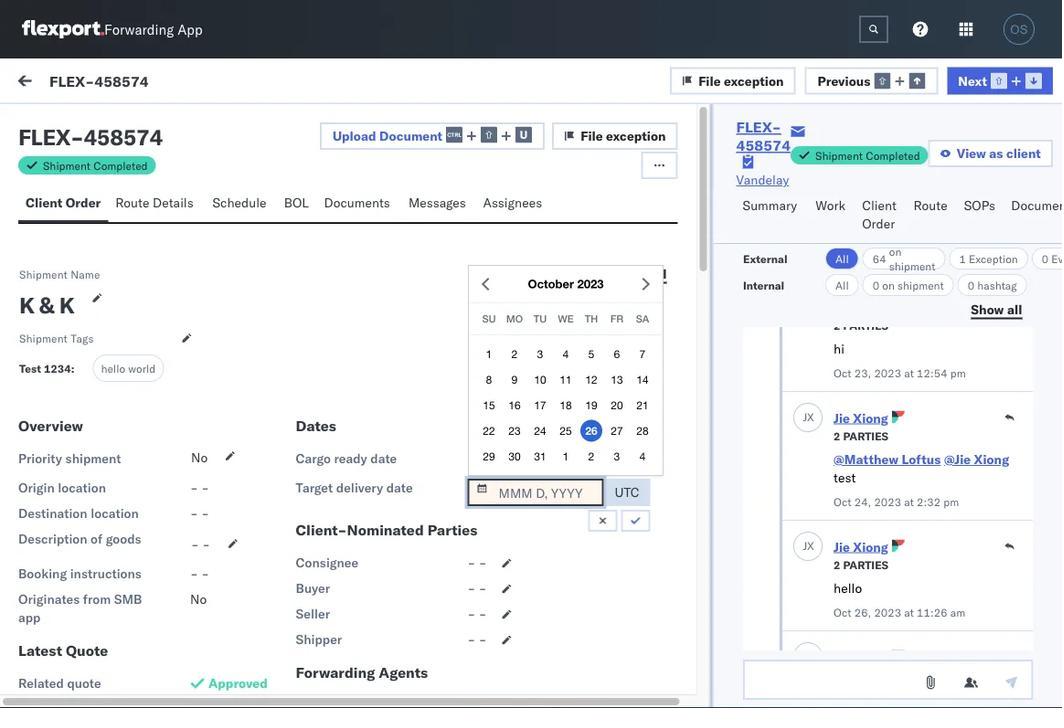 Task type: locate. For each thing, give the bounding box(es) containing it.
2 z from the top
[[66, 282, 71, 294]]

jie for oct 26, 2023 at 11:26 am
[[834, 539, 850, 555]]

3 am from the top
[[489, 377, 509, 393]]

2 x from the top
[[807, 540, 814, 553]]

0 vertical spatial order
[[66, 195, 101, 211]]

0 for 0 hashtag
[[968, 279, 975, 292]]

2 at from the top
[[904, 495, 914, 509]]

2 2 parties button from the top
[[834, 428, 889, 444]]

tao
[[68, 641, 90, 657]]

1 all from the top
[[836, 252, 849, 266]]

am
[[489, 213, 509, 229], [489, 295, 509, 311], [489, 377, 509, 393]]

oct inside hello oct 26, 2023 at 11:26 am
[[834, 606, 852, 620]]

pst down assignees
[[512, 213, 535, 229]]

2 button
[[504, 343, 526, 365], [581, 446, 603, 468]]

no
[[191, 450, 208, 466], [190, 592, 207, 608]]

1 vertical spatial hello
[[834, 581, 862, 597]]

1 horizontal spatial k
[[59, 292, 75, 319]]

route for route details
[[115, 195, 149, 211]]

dates
[[296, 417, 336, 435]]

1 horizontal spatial 1 button
[[555, 446, 577, 468]]

1 vertical spatial dec 17, 2026, 6:47 pm pst
[[362, 542, 526, 558]]

(0) down message button
[[171, 116, 195, 132]]

2 horizontal spatial 1
[[959, 252, 966, 266]]

1 vertical spatial related
[[18, 676, 64, 692]]

0 horizontal spatial 1 button
[[478, 343, 500, 365]]

date for target delivery date
[[387, 480, 413, 496]]

1 vertical spatial external
[[743, 252, 788, 266]]

at left 12:54
[[904, 366, 914, 380]]

1 vertical spatial parties
[[843, 429, 889, 443]]

6 jason- from the top
[[89, 610, 129, 626]]

1 ttt from the top
[[55, 230, 69, 246]]

2 am from the top
[[489, 295, 509, 311]]

0 horizontal spatial 2 button
[[504, 343, 526, 365]]

j z
[[62, 200, 71, 212], [62, 365, 71, 376], [62, 447, 71, 458], [62, 529, 71, 541], [62, 694, 71, 705]]

12:36
[[450, 213, 486, 229]]

latest
[[18, 642, 62, 660]]

completed
[[866, 149, 921, 162], [93, 159, 148, 172]]

1 vertical spatial on
[[882, 279, 895, 292]]

shipment up &
[[19, 268, 68, 281]]

summary button
[[736, 189, 809, 243]]

0 vertical spatial related
[[819, 159, 857, 172]]

2 resize handle column header from the left
[[560, 153, 582, 709]]

work for related
[[860, 159, 884, 172]]

1 button up 8 button
[[478, 343, 500, 365]]

jie xiong for oct 24, 2023 at 2:32 pm
[[834, 410, 888, 426]]

messages
[[409, 195, 466, 211]]

am up su at the top
[[489, 295, 509, 311]]

1 jie xiong button from the top
[[834, 410, 888, 426]]

1 vertical spatial location
[[91, 506, 139, 522]]

1 resize handle column header from the left
[[331, 153, 353, 709]]

resize handle column header for category
[[788, 153, 810, 709]]

0 horizontal spatial message
[[57, 159, 101, 172]]

0 vertical spatial 4 button
[[555, 343, 577, 365]]

related for related quote
[[18, 676, 64, 692]]

1 horizontal spatial 0
[[968, 279, 975, 292]]

2 oct from the top
[[834, 495, 852, 509]]

buyer
[[296, 581, 330, 597]]

j
[[62, 200, 66, 212], [62, 365, 66, 376], [803, 411, 807, 424], [62, 447, 66, 458], [62, 529, 66, 541], [803, 540, 807, 553], [62, 694, 66, 705]]

2 vertical spatial oct
[[834, 606, 852, 620]]

3 jason-test zhao from the top
[[89, 363, 186, 379]]

0 vertical spatial j x
[[803, 411, 814, 424]]

parties
[[843, 319, 889, 332], [843, 429, 889, 443], [843, 558, 889, 572]]

0 vertical spatial oct
[[834, 366, 852, 380]]

1 vertical spatial file
[[581, 128, 603, 144]]

flex- up 24,
[[818, 460, 856, 476]]

0 vertical spatial forwarding
[[104, 21, 174, 38]]

dec 17, 2026, 6:47 pm pst down '22'
[[362, 460, 526, 476]]

assignees button
[[476, 187, 553, 222]]

(0)
[[81, 116, 104, 132], [171, 116, 195, 132]]

documents button
[[317, 187, 401, 222]]

1 horizontal spatial 2 button
[[581, 446, 603, 468]]

shipment for 0 on shipment
[[898, 279, 944, 292]]

2 vertical spatial jie xiong button
[[834, 650, 888, 666]]

k & k
[[19, 292, 75, 319]]

1 vertical spatial 2 parties
[[834, 558, 889, 572]]

1 vertical spatial all
[[836, 279, 849, 292]]

&
[[39, 292, 54, 319]]

jie xiong button up @matthew
[[834, 410, 888, 426]]

hashtag
[[977, 279, 1017, 292]]

sops
[[965, 198, 996, 214]]

0 horizontal spatial client order
[[26, 195, 101, 211]]

oct inside 2 parties hi oct 23, 2023 at 12:54 pm
[[834, 366, 852, 380]]

client order down "flex"
[[26, 195, 101, 211]]

internal inside button
[[123, 116, 167, 132]]

27
[[611, 425, 623, 438]]

2 17, from the top
[[388, 542, 408, 558]]

on for 64
[[889, 245, 902, 258]]

4 zhao from the top
[[157, 445, 186, 461]]

0 horizontal spatial hello
[[101, 362, 125, 375]]

1 horizontal spatial forwarding
[[296, 664, 375, 682]]

client order button
[[18, 187, 108, 222], [855, 189, 907, 243]]

3 up 10
[[537, 348, 544, 361]]

1 vertical spatial 3
[[614, 450, 620, 463]]

client down "flex"
[[26, 195, 62, 211]]

1 vertical spatial jie xiong
[[834, 539, 888, 555]]

2 vertical spatial 2 parties button
[[834, 557, 889, 573]]

6 zhao from the top
[[157, 610, 186, 626]]

all button up the hi at the right
[[825, 274, 859, 296]]

4 jason- from the top
[[89, 445, 129, 461]]

j x for oct 26, 2023 at 11:26 am
[[803, 540, 814, 553]]

am down assignees
[[489, 213, 509, 229]]

0
[[1042, 252, 1049, 266], [873, 279, 880, 292], [968, 279, 975, 292]]

1 vertical spatial date
[[387, 480, 413, 496]]

1 j z from the top
[[62, 200, 71, 212]]

internal for internal
[[743, 279, 785, 292]]

2 2 parties from the top
[[834, 558, 889, 572]]

2026, left "jan"
[[411, 460, 447, 476]]

None text field
[[860, 16, 889, 43]]

1 vertical spatial 20,
[[388, 295, 408, 311]]

24 button
[[530, 420, 552, 442]]

1 j x from the top
[[803, 411, 814, 424]]

location for origin location
[[58, 480, 106, 496]]

6 dec from the top
[[362, 624, 384, 640]]

1 jie from the top
[[834, 410, 850, 426]]

2026, left 12:33
[[411, 377, 447, 393]]

external for external (0)
[[29, 116, 77, 132]]

3 oct from the top
[[834, 606, 852, 620]]

20, for dec 20, 2026, 12:36 am pst
[[388, 213, 408, 229]]

0 horizontal spatial route
[[115, 195, 149, 211]]

at inside 2 parties hi oct 23, 2023 at 12:54 pm
[[904, 366, 914, 380]]

x for oct 26, 2023 at 11:26 am
[[807, 540, 814, 553]]

j z up shipment name
[[62, 200, 71, 212]]

20, left '12:35'
[[388, 295, 408, 311]]

2 down 26
[[589, 450, 595, 463]]

j x
[[803, 411, 814, 424], [803, 540, 814, 553]]

7 jason-test zhao from the top
[[89, 692, 186, 708]]

2 ttt from the top
[[55, 312, 69, 328]]

20 button
[[606, 395, 628, 417]]

5 j z from the top
[[62, 694, 71, 705]]

jason-test zhao down 'flex - 458574'
[[89, 198, 186, 214]]

2 j x from the top
[[803, 540, 814, 553]]

flex- right my
[[49, 72, 94, 90]]

1 jason-test zhao from the top
[[89, 198, 186, 214]]

ttt up the shipment tags
[[55, 312, 69, 328]]

5 zhao from the top
[[157, 527, 186, 543]]

0 horizontal spatial completed
[[93, 159, 148, 172]]

shipment completed up "work"
[[816, 149, 921, 162]]

ev
[[1052, 252, 1063, 266]]

description
[[18, 531, 87, 547]]

1 horizontal spatial 4
[[640, 450, 646, 463]]

0 vertical spatial 2 parties button
[[834, 317, 889, 333]]

test right the of
[[129, 527, 154, 543]]

pm inside 2 parties hi oct 23, 2023 at 12:54 pm
[[950, 366, 966, 380]]

jie xiong button down 24,
[[834, 539, 888, 555]]

1 horizontal spatial related
[[819, 159, 857, 172]]

2 button up 9 button
[[504, 343, 526, 365]]

3 20, from the top
[[388, 377, 408, 393]]

0 vertical spatial 4
[[563, 348, 569, 361]]

all right show
[[1007, 301, 1023, 317]]

2026, right 8,
[[403, 624, 439, 640]]

(0) for external (0)
[[81, 116, 104, 132]]

1 at from the top
[[904, 366, 914, 380]]

description of goods
[[18, 531, 141, 547]]

0 vertical spatial 3 button
[[530, 343, 552, 365]]

upload document
[[333, 128, 443, 144]]

2 all from the top
[[836, 279, 849, 292]]

1 vertical spatial all
[[1007, 301, 1023, 317]]

3 button up 10 button
[[530, 343, 552, 365]]

2 button down 26 button
[[581, 446, 603, 468]]

3 dec from the top
[[362, 377, 384, 393]]

resize handle column header for related work item/shipment
[[1016, 153, 1038, 709]]

0 vertical spatial message
[[136, 75, 189, 91]]

z right 'priority'
[[66, 447, 71, 458]]

2 parties from the top
[[843, 429, 889, 443]]

5 jason-test zhao from the top
[[89, 527, 186, 543]]

parties up 26,
[[843, 558, 889, 572]]

completed down 'flex - 458574'
[[93, 159, 148, 172]]

all button
[[825, 248, 859, 270], [825, 274, 859, 296]]

0 horizontal spatial file exception
[[581, 128, 666, 144]]

flex- 458574 down the hi at the right
[[818, 377, 904, 393]]

1 vertical spatial jie
[[834, 539, 850, 555]]

test right name
[[129, 280, 154, 296]]

name
[[71, 268, 100, 281]]

all for collapse all
[[652, 266, 667, 282]]

1 horizontal spatial 1
[[563, 450, 569, 463]]

1 oct from the top
[[834, 366, 852, 380]]

1 button
[[478, 343, 500, 365], [555, 446, 577, 468]]

8 button
[[478, 369, 500, 391]]

31 button
[[530, 446, 552, 468]]

0 horizontal spatial forwarding
[[104, 21, 174, 38]]

@matthew loftus button
[[834, 452, 941, 468]]

j z down related quote
[[62, 694, 71, 705]]

all up the hi at the right
[[836, 279, 849, 292]]

@matthew
[[834, 452, 899, 468]]

1 horizontal spatial all
[[1007, 301, 1023, 317]]

2 jie xiong button from the top
[[834, 539, 888, 555]]

2 20, from the top
[[388, 295, 408, 311]]

4 button left the 5
[[555, 343, 577, 365]]

upload document button
[[320, 123, 545, 150]]

shipment completed down 'flex - 458574'
[[43, 159, 148, 172]]

1 vertical spatial forwarding
[[296, 664, 375, 682]]

1 k from the left
[[19, 292, 34, 319]]

forwarding app
[[104, 21, 203, 38]]

external inside external (0) button
[[29, 116, 77, 132]]

shipment tags
[[19, 332, 94, 345]]

1 (0) from the left
[[81, 116, 104, 132]]

details
[[153, 195, 194, 211]]

1 horizontal spatial 3 button
[[606, 446, 628, 468]]

1 vertical spatial 6:47
[[450, 542, 478, 558]]

on for 0
[[882, 279, 895, 292]]

1 zhao from the top
[[157, 198, 186, 214]]

j x for oct 24, 2023 at 2:32 pm
[[803, 411, 814, 424]]

None text field
[[743, 660, 1034, 701]]

4 dec from the top
[[362, 460, 384, 476]]

1 jie xiong from the top
[[834, 410, 888, 426]]

1 jason- from the top
[[89, 198, 129, 214]]

jason-test zhao up instructions
[[89, 527, 186, 543]]

route details
[[115, 195, 194, 211]]

20, down documents
[[388, 213, 408, 229]]

am for 12:36
[[489, 213, 509, 229]]

1 am from the top
[[489, 213, 509, 229]]

1 right 31 button
[[563, 450, 569, 463]]

client order up '64'
[[863, 198, 897, 232]]

12:33
[[450, 377, 486, 393]]

21
[[637, 399, 649, 412]]

1 horizontal spatial (0)
[[171, 116, 195, 132]]

3
[[537, 348, 544, 361], [614, 450, 620, 463]]

resize handle column header for message
[[331, 153, 353, 709]]

2026, down parties
[[411, 542, 447, 558]]

1 horizontal spatial work
[[860, 159, 884, 172]]

shipment down "flex"
[[43, 159, 91, 172]]

xiong down 24,
[[853, 539, 888, 555]]

2 parties up 26,
[[834, 558, 889, 572]]

23,
[[854, 366, 871, 380]]

2 jie xiong from the top
[[834, 539, 888, 555]]

at left 11:26 at bottom
[[904, 606, 914, 620]]

related down latest
[[18, 676, 64, 692]]

0 horizontal spatial 0
[[873, 279, 880, 292]]

4 resize handle column header from the left
[[1016, 153, 1038, 709]]

3 resize handle column header from the left
[[788, 153, 810, 709]]

3 jason- from the top
[[89, 363, 129, 379]]

1 x from the top
[[807, 411, 814, 424]]

hello up 26,
[[834, 581, 862, 597]]

0 vertical spatial shipment
[[889, 259, 936, 273]]

at
[[904, 366, 914, 380], [904, 495, 914, 509], [904, 606, 914, 620]]

jie
[[834, 410, 850, 426], [834, 539, 850, 555], [834, 650, 850, 666]]

3 jie from the top
[[834, 650, 850, 666]]

17,
[[388, 460, 408, 476], [388, 542, 408, 558]]

6 button
[[606, 343, 628, 365]]

15
[[483, 399, 495, 412]]

3 at from the top
[[904, 606, 914, 620]]

23
[[509, 425, 521, 438]]

x for oct 24, 2023 at 2:32 pm
[[807, 411, 814, 424]]

1 vertical spatial 4 button
[[632, 446, 654, 468]]

related for related work item/shipment
[[819, 159, 857, 172]]

2 all button from the top
[[825, 274, 859, 296]]

0 vertical spatial 2 button
[[504, 343, 526, 365]]

all
[[652, 266, 667, 282], [1007, 301, 1023, 317]]

flex
[[18, 123, 70, 151]]

1 vertical spatial all button
[[825, 274, 859, 296]]

0 horizontal spatial work
[[52, 70, 100, 96]]

2 up the hi at the right
[[834, 319, 841, 332]]

shipment
[[889, 259, 936, 273], [898, 279, 944, 292], [65, 451, 121, 467]]

1 6:47 from the top
[[450, 460, 478, 476]]

0 vertical spatial 6:47
[[450, 460, 478, 476]]

jie down hello oct 26, 2023 at 11:26 am
[[834, 650, 850, 666]]

show all
[[971, 301, 1023, 317]]

31,
[[491, 450, 511, 466]]

xiong down 26,
[[853, 650, 888, 666]]

location up goods
[[91, 506, 139, 522]]

12:54
[[917, 366, 948, 380]]

forwarding
[[104, 21, 174, 38], [296, 664, 375, 682]]

3 j z from the top
[[62, 447, 71, 458]]

1 2 parties button from the top
[[834, 317, 889, 333]]

work for my
[[52, 70, 100, 96]]

external (0) button
[[22, 108, 115, 144]]

1234
[[44, 362, 71, 376]]

route details button
[[108, 187, 205, 222]]

date for cargo ready date
[[371, 451, 397, 467]]

parties up @matthew
[[843, 429, 889, 443]]

oct left 26,
[[834, 606, 852, 620]]

parties up the hi at the right
[[843, 319, 889, 332]]

1 parties from the top
[[843, 319, 889, 332]]

pm right 2:32 at the bottom of the page
[[944, 495, 959, 509]]

0 vertical spatial all
[[652, 266, 667, 282]]

z down the shipment tags
[[66, 365, 71, 376]]

2 parties button for oct 26, 2023 at 11:26 am
[[834, 557, 889, 573]]

my work
[[18, 70, 100, 96]]

2 parties button for oct 24, 2023 at 2:32 pm
[[834, 428, 889, 444]]

1 dec 17, 2026, 6:47 pm pst from the top
[[362, 460, 526, 476]]

jie xiong down 24,
[[834, 539, 888, 555]]

z up shipment name
[[66, 200, 71, 212]]

0 horizontal spatial all
[[652, 266, 667, 282]]

oct
[[834, 366, 852, 380], [834, 495, 852, 509], [834, 606, 852, 620]]

2 parties for oct 24, 2023 at 2:32 pm
[[834, 429, 889, 443]]

at inside hello oct 26, 2023 at 11:26 am
[[904, 606, 914, 620]]

2 vertical spatial 20,
[[388, 377, 408, 393]]

0 vertical spatial 1
[[959, 252, 966, 266]]

1 vertical spatial oct
[[834, 495, 852, 509]]

work left "item/shipment"
[[860, 159, 884, 172]]

1 vertical spatial 1
[[486, 348, 492, 361]]

4 left the 5
[[563, 348, 569, 361]]

route left details
[[115, 195, 149, 211]]

latest quote
[[18, 642, 108, 660]]

hello inside hello oct 26, 2023 at 11:26 am
[[834, 581, 862, 597]]

3 2 parties button from the top
[[834, 557, 889, 573]]

0 down '64'
[[873, 279, 880, 292]]

test right priority shipment
[[129, 445, 154, 461]]

jason- left details
[[89, 198, 129, 214]]

5 z from the top
[[66, 529, 71, 541]]

2 jie from the top
[[834, 539, 850, 555]]

2 inside 2 parties hi oct 23, 2023 at 12:54 pm
[[834, 319, 841, 332]]

all for 64
[[836, 252, 849, 266]]

2 vertical spatial jie xiong
[[834, 650, 888, 666]]

0 horizontal spatial client
[[26, 195, 62, 211]]

0 horizontal spatial order
[[66, 195, 101, 211]]

3 parties from the top
[[843, 558, 889, 572]]

os button
[[999, 8, 1041, 50]]

1 2 parties from the top
[[834, 429, 889, 443]]

2 parties button up the hi at the right
[[834, 317, 889, 333]]

2 vertical spatial parties
[[843, 558, 889, 572]]

20, left 12:33
[[388, 377, 408, 393]]

client
[[1007, 145, 1042, 161]]

0 vertical spatial work
[[52, 70, 100, 96]]

64
[[873, 252, 886, 266]]

1 horizontal spatial order
[[863, 216, 896, 232]]

am left the 9
[[489, 377, 509, 393]]

0 vertical spatial 17,
[[388, 460, 408, 476]]

0 vertical spatial jie xiong button
[[834, 410, 888, 426]]

0 vertical spatial external
[[29, 116, 77, 132]]

forwarding down shipper
[[296, 664, 375, 682]]

schedule
[[213, 195, 267, 211]]

instructions
[[70, 566, 142, 582]]

@
[[55, 641, 65, 657]]

0 horizontal spatial k
[[19, 292, 34, 319]]

shipment inside 64 on shipment
[[889, 259, 936, 273]]

0 for 0 ev
[[1042, 252, 1049, 266]]

8
[[486, 374, 492, 386]]

2 6:47 from the top
[[450, 542, 478, 558]]

date right "delivery"
[[387, 480, 413, 496]]

1 horizontal spatial exception
[[724, 72, 784, 88]]

on inside 64 on shipment
[[889, 245, 902, 258]]

message down 'flex - 458574'
[[57, 159, 101, 172]]

related work item/shipment
[[819, 159, 962, 172]]

resize handle column header
[[331, 153, 353, 709], [560, 153, 582, 709], [788, 153, 810, 709], [1016, 153, 1038, 709]]

jason-test zhao up origin location
[[89, 445, 186, 461]]

k left &
[[19, 292, 34, 319]]

jason- down from
[[89, 610, 129, 626]]

4 z from the top
[[66, 447, 71, 458]]

flex- down the hi at the right
[[818, 377, 856, 393]]

forwarding inside forwarding app link
[[104, 21, 174, 38]]

work up "external (0)"
[[52, 70, 100, 96]]

1 20, from the top
[[388, 213, 408, 229]]

forwarding left app
[[104, 21, 174, 38]]

booking
[[18, 566, 67, 582]]

0 vertical spatial am
[[489, 213, 509, 229]]

0 vertical spatial date
[[371, 451, 397, 467]]

@ tao liu
[[55, 641, 113, 657]]

file exception up flex- 458574 link
[[699, 72, 784, 88]]

1 horizontal spatial external
[[743, 252, 788, 266]]

1 horizontal spatial message
[[136, 75, 189, 91]]

k right &
[[59, 292, 75, 319]]

7 zhao from the top
[[157, 692, 186, 708]]

dec 17, 2026, 6:47 pm pst down parties
[[362, 542, 526, 558]]

shipment down 64 on shipment
[[898, 279, 944, 292]]

1 vertical spatial at
[[904, 495, 914, 509]]

17, down client-nominated parties
[[388, 542, 408, 558]]

1 button right 31 button
[[555, 446, 577, 468]]

1 all button from the top
[[825, 248, 859, 270]]

2 zhao from the top
[[157, 280, 186, 296]]

flex- 458574 down 24,
[[818, 542, 904, 558]]

exception up flex- 458574 link
[[724, 72, 784, 88]]

message button
[[128, 59, 220, 108]]

0 horizontal spatial 1
[[486, 348, 492, 361]]

utc
[[615, 485, 640, 501]]

2 (0) from the left
[[171, 116, 195, 132]]

@jie xiong test
[[834, 452, 1009, 486]]

1 up 8
[[486, 348, 492, 361]]

jason- down liu at the bottom left of page
[[89, 692, 129, 708]]

0 vertical spatial 20,
[[388, 213, 408, 229]]



Task type: vqa. For each thing, say whether or not it's contained in the screenshot.
2nd Zhao
yes



Task type: describe. For each thing, give the bounding box(es) containing it.
forwarding for forwarding app
[[104, 21, 174, 38]]

30
[[509, 450, 521, 463]]

17
[[534, 399, 547, 412]]

4 j z from the top
[[62, 529, 71, 541]]

all button for 64
[[825, 248, 859, 270]]

work
[[816, 198, 846, 214]]

5 jason- from the top
[[89, 527, 129, 543]]

2026, left '12:35'
[[411, 295, 447, 311]]

external for external
[[743, 252, 788, 266]]

4 jason-test zhao from the top
[[89, 445, 186, 461]]

internal (0) button
[[115, 108, 205, 144]]

0 horizontal spatial 4
[[563, 348, 569, 361]]

show
[[971, 301, 1004, 317]]

0 vertical spatial pm
[[481, 460, 500, 476]]

1 vertical spatial message
[[57, 159, 101, 172]]

previous
[[818, 72, 871, 88]]

20, for dec 20, 2026, 12:33 am pst
[[388, 377, 408, 393]]

all for 0
[[836, 279, 849, 292]]

flex- 458574 up vandelay
[[737, 118, 791, 155]]

1 horizontal spatial client order
[[863, 198, 897, 232]]

1 vertical spatial pm
[[944, 495, 959, 509]]

1 horizontal spatial completed
[[866, 149, 921, 162]]

test down description
[[55, 559, 77, 575]]

test down internal (0) button
[[129, 198, 154, 214]]

documen button
[[1004, 189, 1063, 243]]

su
[[482, 313, 496, 325]]

delivery
[[336, 480, 383, 496]]

5 button
[[581, 343, 603, 365]]

overview
[[18, 417, 83, 435]]

route for route
[[914, 198, 948, 214]]

message inside message button
[[136, 75, 189, 91]]

parties inside 2 parties hi oct 23, 2023 at 12:54 pm
[[843, 319, 889, 332]]

quote
[[66, 642, 108, 660]]

MMM D, YYYY text field
[[468, 479, 604, 507]]

all button for 0
[[825, 274, 859, 296]]

schedule button
[[205, 187, 277, 222]]

shipment up test 1234 :
[[19, 332, 68, 345]]

3 zhao from the top
[[157, 363, 186, 379]]

64 on shipment
[[873, 245, 936, 273]]

pst right 29 button
[[504, 460, 526, 476]]

month  2023-10 element
[[475, 342, 657, 470]]

messages button
[[401, 187, 476, 222]]

:
[[71, 362, 74, 376]]

am for 12:33
[[489, 377, 509, 393]]

7
[[640, 348, 646, 361]]

2 dec 17, 2026, 6:47 pm pst from the top
[[362, 542, 526, 558]]

flex- 458574 down 26,
[[818, 624, 904, 640]]

world
[[128, 362, 156, 375]]

16
[[509, 399, 521, 412]]

smb
[[114, 592, 142, 608]]

2 jason-test zhao from the top
[[89, 280, 186, 296]]

shipment for 64 on shipment
[[889, 259, 936, 273]]

all for show all
[[1007, 301, 1023, 317]]

shipment name
[[19, 268, 100, 281]]

2 up hello oct 26, 2023 at 11:26 am
[[834, 558, 841, 572]]

consignee
[[296, 555, 359, 571]]

0 horizontal spatial file
[[581, 128, 603, 144]]

22 button
[[478, 420, 500, 442]]

forwarding app link
[[22, 20, 203, 38]]

pst up mo
[[512, 295, 535, 311]]

2:32
[[917, 495, 941, 509]]

destination location
[[18, 506, 139, 522]]

0 vertical spatial exception
[[724, 72, 784, 88]]

3 jie xiong from the top
[[834, 650, 888, 666]]

forwarding for forwarding agents
[[296, 664, 375, 682]]

0 vertical spatial file exception
[[699, 72, 784, 88]]

0 horizontal spatial 4 button
[[555, 343, 577, 365]]

15 button
[[478, 395, 500, 417]]

1 horizontal spatial 4 button
[[632, 446, 654, 468]]

bol button
[[277, 187, 317, 222]]

my
[[18, 70, 47, 96]]

forwarding agents
[[296, 664, 428, 682]]

pst right 6:39
[[496, 624, 518, 640]]

17 button
[[530, 395, 552, 417]]

dec 20, 2026, 12:36 am pst
[[362, 213, 535, 229]]

item/shipment
[[887, 159, 962, 172]]

24
[[534, 425, 547, 438]]

assignees
[[483, 195, 543, 211]]

flex- 458574 up '64'
[[818, 213, 904, 229]]

oct 24, 2023 at 2:32 pm
[[834, 495, 959, 509]]

goods
[[106, 531, 141, 547]]

test right quote
[[129, 692, 154, 708]]

1 17, from the top
[[388, 460, 408, 476]]

location for destination location
[[91, 506, 139, 522]]

31
[[534, 450, 547, 463]]

next button
[[948, 67, 1054, 94]]

7 jason- from the top
[[89, 692, 129, 708]]

flex- down 24,
[[818, 542, 856, 558]]

flex- up vandelay
[[737, 118, 782, 136]]

(0) for internal (0)
[[171, 116, 195, 132]]

dec 20, 2026, 12:35 am pst
[[362, 295, 535, 311]]

0 horizontal spatial exception
[[606, 128, 666, 144]]

1 vertical spatial order
[[863, 216, 896, 232]]

shipper
[[296, 632, 342, 648]]

flexport. image
[[22, 20, 104, 38]]

3 jie xiong button from the top
[[834, 650, 888, 666]]

2 vertical spatial pm
[[473, 624, 492, 640]]

2 vertical spatial shipment
[[65, 451, 121, 467]]

6 z from the top
[[66, 694, 71, 705]]

route button
[[907, 189, 957, 243]]

work button
[[809, 189, 855, 243]]

2 jason- from the top
[[89, 280, 129, 296]]

0 ev
[[1042, 252, 1063, 266]]

pst down mmm d, yyyy text box
[[504, 542, 526, 558]]

1 vertical spatial file exception
[[581, 128, 666, 144]]

external (0)
[[29, 116, 104, 132]]

exception
[[969, 252, 1018, 266]]

3 z from the top
[[66, 365, 71, 376]]

internal for internal (0)
[[123, 116, 167, 132]]

2023 inside hello oct 26, 2023 at 11:26 am
[[874, 606, 902, 620]]

xiong inside @jie xiong test
[[974, 452, 1009, 468]]

test down priority shipment
[[55, 477, 77, 493]]

2026, down messages
[[411, 213, 447, 229]]

flex- 458574 up 24,
[[818, 460, 904, 476]]

2 k from the left
[[59, 292, 75, 319]]

sops button
[[957, 189, 1004, 243]]

hello for hello oct 26, 2023 at 11:26 am
[[834, 581, 862, 597]]

0 horizontal spatial 3 button
[[530, 343, 552, 365]]

fr
[[611, 313, 624, 325]]

collapse all button
[[585, 261, 678, 288]]

0 vertical spatial no
[[191, 450, 208, 466]]

2 up the 9
[[512, 348, 518, 361]]

flex- up the hi at the right
[[818, 295, 856, 311]]

2 dec from the top
[[362, 295, 384, 311]]

shipment up "work"
[[816, 149, 863, 162]]

flex- 458574 down '64'
[[818, 295, 904, 311]]

ttt for dec 20, 2026, 12:36 am pst
[[55, 230, 69, 246]]

1 vertical spatial no
[[190, 592, 207, 608]]

internal (0)
[[123, 116, 195, 132]]

related quote
[[18, 676, 101, 692]]

flex- right summary button on the top
[[818, 213, 856, 229]]

23 button
[[504, 420, 526, 442]]

16 button
[[504, 395, 526, 417]]

2 parties for oct 26, 2023 at 11:26 am
[[834, 558, 889, 572]]

1 horizontal spatial file
[[699, 72, 721, 88]]

26
[[586, 425, 598, 438]]

approved
[[209, 676, 268, 692]]

jie xiong button for oct 26, 2023 at 11:26 am
[[834, 539, 888, 555]]

1 for the top 1 button
[[486, 348, 492, 361]]

test right :
[[129, 363, 154, 379]]

29 button
[[478, 446, 500, 468]]

12 button
[[581, 369, 603, 391]]

2 j z from the top
[[62, 365, 71, 376]]

parties for oct 26, 2023 at 11:26 am
[[843, 558, 889, 572]]

28
[[637, 425, 649, 438]]

agents
[[379, 664, 428, 682]]

flex- 458574 link
[[737, 118, 791, 155]]

0 vertical spatial 1 button
[[478, 343, 500, 365]]

19
[[586, 399, 598, 412]]

10
[[534, 374, 547, 386]]

next
[[959, 72, 988, 88]]

12
[[586, 374, 598, 386]]

originates from smb app
[[18, 592, 142, 626]]

priority shipment
[[18, 451, 121, 467]]

0 horizontal spatial client order button
[[18, 187, 108, 222]]

collapse all
[[595, 266, 667, 282]]

pst up 16 button
[[512, 377, 535, 393]]

1 horizontal spatial client order button
[[855, 189, 907, 243]]

jie xiong for oct 26, 2023 at 11:26 am
[[834, 539, 888, 555]]

18 button
[[555, 395, 577, 417]]

jan 31, 2023
[[469, 450, 546, 466]]

ttt for dec 20, 2026, 12:35 am pst
[[55, 312, 69, 328]]

sa
[[636, 313, 650, 325]]

0 vertical spatial 3
[[537, 348, 544, 361]]

loftus
[[902, 452, 941, 468]]

am
[[950, 606, 966, 620]]

as
[[990, 145, 1004, 161]]

@jie
[[944, 452, 971, 468]]

6 jason-test zhao from the top
[[89, 610, 186, 626]]

jie for oct 24, 2023 at 2:32 pm
[[834, 410, 850, 426]]

1 dec from the top
[[362, 213, 384, 229]]

jie xiong button for oct 24, 2023 at 2:32 pm
[[834, 410, 888, 426]]

1 vertical spatial pm
[[481, 542, 500, 558]]

1 exception
[[959, 252, 1018, 266]]

mo
[[507, 313, 523, 325]]

dec 20, 2026, 12:33 am pst
[[362, 377, 535, 393]]

xiong up @matthew
[[853, 410, 888, 426]]

flex- down 26,
[[818, 624, 856, 640]]

parties for oct 24, 2023 at 2:32 pm
[[843, 429, 889, 443]]

@jie xiong button
[[944, 452, 1009, 468]]

hello for hello world
[[101, 362, 125, 375]]

20, for dec 20, 2026, 12:35 am pst
[[388, 295, 408, 311]]

5 dec from the top
[[362, 542, 384, 558]]

2023 inside 2 parties hi oct 23, 2023 at 12:54 pm
[[874, 366, 902, 380]]

parties
[[428, 521, 478, 540]]

quote
[[67, 676, 101, 692]]

0 horizontal spatial shipment completed
[[43, 159, 148, 172]]

documents
[[324, 195, 390, 211]]

test down smb
[[129, 610, 154, 626]]

1 horizontal spatial shipment completed
[[816, 149, 921, 162]]

view as client
[[957, 145, 1042, 161]]

app
[[18, 610, 41, 626]]

1 vertical spatial 3 button
[[606, 446, 628, 468]]

1 horizontal spatial 3
[[614, 450, 620, 463]]

am for 12:35
[[489, 295, 509, 311]]

ready
[[334, 451, 367, 467]]

vandelay
[[737, 172, 790, 188]]

test inside @jie xiong test
[[834, 470, 856, 486]]

hello world
[[101, 362, 156, 375]]

1 for 1 button to the right
[[563, 450, 569, 463]]

1 z from the top
[[66, 200, 71, 212]]

20
[[611, 399, 623, 412]]

document
[[380, 128, 443, 144]]

test left 1234
[[19, 362, 41, 376]]

0 for 0 on shipment
[[873, 279, 880, 292]]

1 horizontal spatial client
[[863, 198, 897, 214]]

2 up @matthew
[[834, 429, 841, 443]]

12:35
[[450, 295, 486, 311]]



